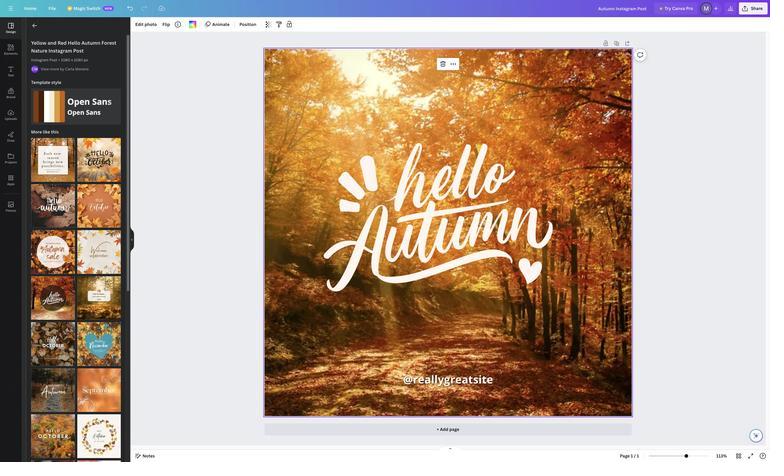 Task type: vqa. For each thing, say whether or not it's contained in the screenshot.
ORANGE SIMPLE HELLO OCTOBER INSTAGRAM POST GROUP
yes



Task type: describe. For each thing, give the bounding box(es) containing it.
soft pink watercolor welcome autumn instagram post image
[[77, 461, 121, 462]]

draw
[[7, 138, 15, 143]]

orange photo polaroid welcome november instagram post image
[[31, 461, 75, 462]]

design button
[[0, 17, 22, 39]]

try canva pro button
[[655, 2, 698, 14]]

elements
[[4, 51, 18, 56]]

orange minimalist hello september quote instagram post image
[[77, 368, 121, 412]]

brown hello autumn fall instagram post image
[[31, 184, 75, 228]]

red
[[58, 40, 67, 46]]

1 vertical spatial instagram
[[31, 57, 49, 63]]

file
[[49, 5, 56, 11]]

brown fall simple hello october instagram post group
[[31, 319, 75, 366]]

flip
[[162, 21, 170, 27]]

position button
[[237, 20, 259, 29]]

notes
[[143, 453, 155, 459]]

x
[[71, 57, 73, 63]]

new
[[105, 6, 112, 11]]

and
[[48, 40, 56, 46]]

0 vertical spatial sans
[[92, 96, 112, 107]]

this
[[51, 129, 59, 135]]

nature
[[31, 47, 47, 54]]

yellow and red hello autumn forest nature instagram post
[[31, 40, 116, 54]]

magic
[[73, 5, 86, 11]]

show pages image
[[436, 446, 465, 451]]

home link
[[19, 2, 41, 14]]

more
[[31, 129, 42, 135]]

uploads
[[5, 117, 17, 121]]

/
[[634, 453, 636, 459]]

open sans open sans
[[67, 96, 112, 116]]

view more by carla moreno button
[[41, 66, 89, 72]]

orange natural fall quote instagram post group
[[31, 134, 75, 182]]

animate button
[[203, 20, 232, 29]]

more
[[50, 66, 59, 72]]

brown fall simple hello october instagram post image
[[31, 322, 75, 366]]

brown and black minimalist welcome autumn instagram post image
[[31, 368, 75, 412]]

orange simple hello october instagram post group
[[77, 134, 121, 182]]

brown and black minimalist welcome autumn instagram post group
[[31, 365, 75, 412]]

brand
[[6, 95, 15, 99]]

carla
[[65, 66, 74, 72]]

home
[[24, 5, 36, 11]]

px
[[84, 57, 88, 63]]

carla moreno image
[[31, 66, 38, 73]]

beige watercolor welcome september instagram post group
[[77, 227, 121, 274]]

1 1 from the left
[[631, 453, 633, 459]]

no color image
[[189, 21, 196, 28]]

share button
[[739, 2, 768, 14]]

template
[[31, 79, 50, 85]]

try canva pro
[[665, 5, 693, 11]]

canva assistant image
[[753, 432, 760, 440]]

apps button
[[0, 169, 22, 191]]

position
[[240, 21, 256, 27]]

1 vertical spatial sans
[[86, 108, 101, 116]]

autumn
[[81, 40, 100, 46]]

yellow
[[31, 40, 46, 46]]

page 1 / 1
[[620, 453, 639, 459]]

style
[[51, 79, 61, 85]]

brown yellow simple illustrated autumn wreath instagram post image
[[77, 414, 121, 458]]

Design title text field
[[594, 2, 652, 14]]

carla moreno element
[[31, 66, 38, 73]]

magic switch
[[73, 5, 100, 11]]

design
[[6, 30, 16, 34]]

view more by carla moreno
[[41, 66, 89, 72]]

notes button
[[133, 451, 157, 461]]

orange and white  autumn sale instagram post group
[[31, 227, 75, 274]]

view
[[41, 66, 49, 72]]



Task type: locate. For each thing, give the bounding box(es) containing it.
+ add page button
[[264, 424, 632, 436]]

1 horizontal spatial 1080
[[74, 57, 83, 63]]

0 horizontal spatial post
[[49, 57, 57, 63]]

2 open from the top
[[67, 108, 84, 116]]

yellow fall simple hello october instagram post group
[[31, 411, 75, 458]]

beige watercolor welcome september instagram post image
[[77, 230, 121, 274]]

post
[[73, 47, 84, 54], [49, 57, 57, 63]]

orange modern hello november instagram post group
[[77, 319, 121, 366]]

hello october instagram post image
[[77, 184, 121, 228]]

flip button
[[160, 20, 172, 29]]

1 1080 from the left
[[61, 57, 70, 63]]

brown yellow simple illustrated autumn wreath instagram post group
[[77, 411, 121, 458]]

0 horizontal spatial 1
[[631, 453, 633, 459]]

orange simple hello autumn instagram post image
[[31, 276, 75, 320]]

1 horizontal spatial 1
[[637, 453, 639, 459]]

orange photo polaroid welcome november instagram post group
[[31, 457, 75, 462]]

template style
[[31, 79, 61, 85]]

1080 right x
[[74, 57, 83, 63]]

brown hello autumn fall instagram post group
[[31, 180, 75, 228]]

text
[[8, 73, 14, 77]]

post inside yellow and red hello autumn forest nature instagram post
[[73, 47, 84, 54]]

instagram
[[49, 47, 72, 54], [31, 57, 49, 63]]

post down hello
[[73, 47, 84, 54]]

0 vertical spatial post
[[73, 47, 84, 54]]

1
[[631, 453, 633, 459], [637, 453, 639, 459]]

+ add page
[[437, 427, 459, 432]]

instagram post
[[31, 57, 57, 63]]

hello
[[68, 40, 80, 46]]

orange and white  autumn sale instagram post image
[[31, 230, 75, 274]]

apps
[[7, 182, 15, 186]]

post up more
[[49, 57, 57, 63]]

photos
[[6, 208, 16, 213]]

yellow fall simple hello october instagram post image
[[31, 414, 75, 458]]

switch
[[87, 5, 100, 11]]

photos button
[[0, 196, 22, 218]]

edit photo button
[[133, 20, 159, 29]]

1080 left x
[[61, 57, 70, 63]]

2 1080 from the left
[[74, 57, 83, 63]]

text button
[[0, 61, 22, 82]]

@reallygreatsite
[[403, 372, 493, 387]]

uploads button
[[0, 104, 22, 126]]

elements button
[[0, 39, 22, 61]]

orange simple hello autumn instagram post group
[[31, 273, 75, 320]]

1080 x 1080 px
[[61, 57, 88, 63]]

orange natural fall quote instagram post image
[[31, 138, 75, 182]]

sans
[[92, 96, 112, 107], [86, 108, 101, 116]]

instagram inside yellow and red hello autumn forest nature instagram post
[[49, 47, 72, 54]]

by
[[60, 66, 64, 72]]

0 horizontal spatial 1080
[[61, 57, 70, 63]]

moreno
[[75, 66, 89, 72]]

file button
[[44, 2, 61, 14]]

orange minimalist hello september quote instagram post group
[[77, 365, 121, 412]]

more like this
[[31, 129, 59, 135]]

edit photo
[[135, 21, 157, 27]]

forest
[[102, 40, 116, 46]]

brand button
[[0, 82, 22, 104]]

animate
[[212, 21, 230, 27]]

0 vertical spatial instagram
[[49, 47, 72, 54]]

open
[[67, 96, 90, 107], [67, 108, 84, 116]]

edit
[[135, 21, 144, 27]]

hide image
[[130, 225, 134, 254]]

1 horizontal spatial post
[[73, 47, 84, 54]]

0 vertical spatial open
[[67, 96, 90, 107]]

main menu bar
[[0, 0, 770, 17]]

projects
[[5, 160, 17, 164]]

canva
[[672, 5, 685, 11]]

share
[[751, 5, 763, 11]]

instagram down red
[[49, 47, 72, 54]]

hello october instagram post group
[[77, 180, 121, 228]]

yellow motivational reminder notification autumn instagram post group
[[77, 273, 121, 320]]

page
[[620, 453, 630, 459]]

+
[[437, 427, 439, 432]]

1 right /
[[637, 453, 639, 459]]

draw button
[[0, 126, 22, 148]]

2 1 from the left
[[637, 453, 639, 459]]

pro
[[686, 5, 693, 11]]

like
[[43, 129, 50, 135]]

1 vertical spatial post
[[49, 57, 57, 63]]

1080
[[61, 57, 70, 63], [74, 57, 83, 63]]

try
[[665, 5, 671, 11]]

113% button
[[712, 451, 732, 461]]

1 left /
[[631, 453, 633, 459]]

photo
[[145, 21, 157, 27]]

side panel tab list
[[0, 17, 22, 218]]

113%
[[717, 453, 727, 459]]

instagram down nature at the top
[[31, 57, 49, 63]]

yellow motivational reminder notification autumn instagram post image
[[77, 276, 121, 320]]

orange simple hello october instagram post image
[[77, 138, 121, 182]]

add
[[440, 427, 448, 432]]

page
[[449, 427, 459, 432]]

orange modern hello november instagram post image
[[77, 322, 121, 366]]

soft pink watercolor welcome autumn instagram post group
[[77, 457, 121, 462]]

1 vertical spatial open
[[67, 108, 84, 116]]

projects button
[[0, 148, 22, 169]]

1 open from the top
[[67, 96, 90, 107]]



